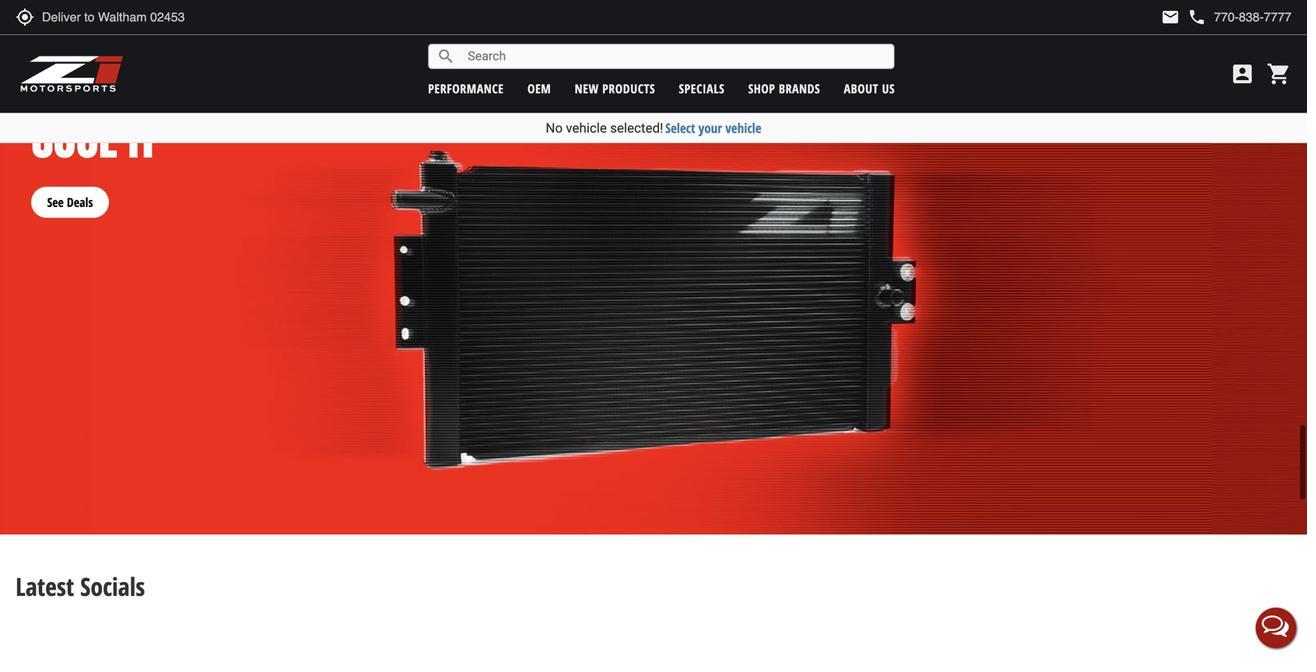 Task type: locate. For each thing, give the bounding box(es) containing it.
no
[[546, 120, 563, 136]]

mail link
[[1161, 8, 1180, 26]]

0 horizontal spatial vehicle
[[566, 120, 607, 136]]

socials
[[80, 570, 145, 604]]

performance
[[428, 80, 504, 97]]

phone link
[[1188, 8, 1292, 26]]

about us link
[[844, 80, 895, 97]]

us
[[882, 80, 895, 97]]

it
[[128, 103, 157, 173]]

my_location
[[16, 8, 34, 26]]

see deals link
[[31, 171, 109, 218]]

vehicle
[[726, 119, 762, 137], [566, 120, 607, 136]]

performance link
[[428, 80, 504, 97]]

vehicle right the your
[[726, 119, 762, 137]]

latest
[[16, 570, 74, 604]]

about us
[[844, 80, 895, 97]]

z1 motorsports logo image
[[19, 54, 124, 93]]

shop brands link
[[748, 80, 820, 97]]

your
[[699, 119, 722, 137]]

cool it
[[31, 103, 157, 173]]

see
[[47, 194, 64, 211]]

vehicle right no
[[566, 120, 607, 136]]

no vehicle selected! select your vehicle
[[546, 119, 762, 137]]

performance & style see the light with improved lighting options for your car. image
[[0, 0, 1308, 47]]

select your vehicle link
[[665, 119, 762, 137]]

mail
[[1161, 8, 1180, 26]]

deals
[[67, 194, 93, 211]]

shopping_cart
[[1267, 61, 1292, 86]]

vehicle inside "no vehicle selected! select your vehicle"
[[566, 120, 607, 136]]

specials link
[[679, 80, 725, 97]]

oem link
[[528, 80, 551, 97]]

see deals
[[47, 194, 93, 211]]



Task type: vqa. For each thing, say whether or not it's contained in the screenshot.
performance
yes



Task type: describe. For each thing, give the bounding box(es) containing it.
new
[[575, 80, 599, 97]]

new products link
[[575, 80, 655, 97]]

search
[[437, 47, 455, 66]]

shop
[[748, 80, 776, 97]]

products
[[602, 80, 655, 97]]

new products
[[575, 80, 655, 97]]

brands
[[779, 80, 820, 97]]

Search search field
[[455, 44, 894, 68]]

account_box link
[[1227, 61, 1259, 86]]

selected!
[[610, 120, 664, 136]]

phone
[[1188, 8, 1207, 26]]

account_box
[[1230, 61, 1255, 86]]

cool it image
[[0, 73, 1308, 535]]

select
[[665, 119, 695, 137]]

mail phone
[[1161, 8, 1207, 26]]

shop brands
[[748, 80, 820, 97]]

about
[[844, 80, 879, 97]]

cool
[[31, 103, 117, 173]]

latest socials
[[16, 570, 145, 604]]

shopping_cart link
[[1263, 61, 1292, 86]]

1 horizontal spatial vehicle
[[726, 119, 762, 137]]

oem
[[528, 80, 551, 97]]

specials
[[679, 80, 725, 97]]



